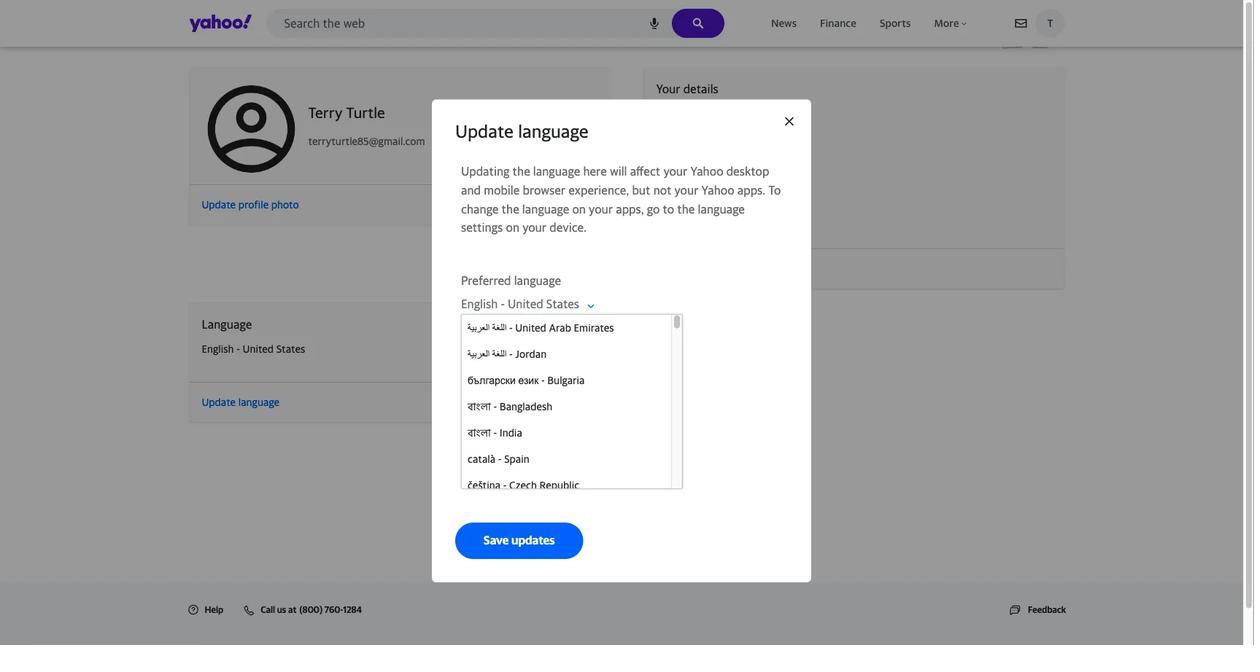 Task type: describe. For each thing, give the bounding box(es) containing it.
and
[[461, 183, 481, 197]]

feedback
[[1028, 605, 1066, 616]]

updating
[[461, 165, 510, 179]]

760-
[[324, 605, 343, 616]]

feedback link
[[1028, 605, 1066, 616]]

(800)
[[299, 605, 322, 616]]

0 horizontal spatial english
[[202, 343, 234, 355]]

news
[[771, 17, 797, 29]]

preferred language
[[461, 274, 561, 288]]

mobile
[[484, 183, 520, 197]]

0 horizontal spatial on
[[506, 221, 519, 235]]

settings
[[461, 221, 503, 235]]

apps. to change the language on your apps, go to the language settings on your device.
[[461, 183, 781, 235]]

----
[[708, 184, 722, 196]]

desktop and mobile browser experience, but not your
[[461, 165, 769, 197]]

বাংলা for বাংলা - bangladesh
[[468, 401, 491, 413]]

help
[[205, 605, 223, 616]]

your for apps,
[[589, 202, 613, 216]]

arab
[[549, 322, 571, 334]]

experience,
[[568, 183, 629, 197]]

terry turtle
[[308, 104, 385, 122]]

to say
[[748, 209, 776, 221]]

1 horizontal spatial on
[[572, 202, 586, 216]]

preferred name
[[656, 159, 728, 171]]

finance link
[[817, 12, 859, 34]]

1284
[[343, 605, 362, 616]]

1 vertical spatial united
[[515, 322, 546, 334]]

български език - bulgaria
[[468, 375, 585, 387]]

update profile photo link
[[202, 199, 299, 211]]

sports link
[[877, 12, 914, 34]]

terry for terry turtle
[[308, 104, 342, 122]]

spain
[[504, 453, 529, 465]]

to
[[663, 202, 674, 216]]

language up the browser
[[533, 165, 580, 179]]

sports
[[880, 17, 911, 29]]

العربية for اللغة العربية - jordan
[[468, 348, 490, 360]]

browser
[[523, 183, 565, 197]]

català
[[468, 453, 495, 465]]

terry for terry
[[737, 159, 761, 171]]

affect
[[630, 165, 660, 179]]

terryturtle85@
[[308, 135, 378, 147]]

emirates
[[574, 322, 614, 334]]

go
[[647, 202, 660, 216]]

2 vertical spatial united
[[243, 343, 274, 355]]

apps,
[[616, 202, 644, 216]]

čeština
[[468, 480, 501, 492]]

català - spain
[[468, 453, 529, 465]]

news link
[[768, 12, 800, 34]]

english - united states button
[[461, 292, 597, 313]]

to
[[768, 183, 781, 197]]

your inside desktop and mobile browser experience, but not your
[[674, 183, 698, 197]]

will
[[610, 165, 627, 179]]

us at
[[277, 605, 296, 616]]

states inside english - united states button
[[546, 297, 579, 311]]

0 horizontal spatial english - united states
[[202, 343, 305, 355]]

update profile photo
[[202, 199, 299, 211]]

your for yahoo
[[663, 165, 687, 179]]

english - united states inside button
[[461, 297, 579, 311]]

اللغة العربية - united arab emirates
[[468, 322, 614, 334]]

gender
[[656, 209, 690, 221]]

the down mobile
[[502, 202, 519, 216]]



Task type: vqa. For each thing, say whether or not it's contained in the screenshot.
States
yes



Task type: locate. For each thing, give the bounding box(es) containing it.
0 vertical spatial اللغة
[[492, 322, 507, 334]]

update
[[202, 199, 236, 211]]

yahoo up "prefer"
[[701, 183, 734, 197]]

czech
[[509, 480, 537, 492]]

العربية up български
[[468, 348, 490, 360]]

english - united states down 'preferred language'
[[461, 297, 579, 311]]

bulgaria
[[547, 375, 585, 387]]

0 horizontal spatial terry
[[308, 104, 342, 122]]

اللغة العربية - jordan
[[468, 348, 547, 360]]

call
[[261, 605, 275, 616]]

yahoo up ----
[[690, 165, 723, 179]]

gmail.com
[[378, 135, 425, 147]]

0 vertical spatial update language
[[455, 120, 589, 141]]

update language link
[[202, 397, 279, 409]]

0 vertical spatial your
[[663, 165, 687, 179]]

language down the browser
[[522, 202, 569, 216]]

updating the language here will affect your yahoo
[[461, 165, 723, 179]]

your up birthyear
[[663, 165, 687, 179]]

language
[[202, 318, 252, 331]]

finance
[[820, 17, 856, 29]]

profile photo
[[238, 199, 299, 211]]

- inside button
[[501, 297, 505, 311]]

united down language
[[243, 343, 274, 355]]

not
[[653, 183, 671, 197], [730, 209, 746, 221]]

united down english - united states button
[[515, 322, 546, 334]]

states
[[546, 297, 579, 311], [276, 343, 305, 355]]

0 vertical spatial states
[[546, 297, 579, 311]]

1 vertical spatial اللغة
[[492, 348, 507, 360]]

english - united states down language
[[202, 343, 305, 355]]

1 vertical spatial english
[[202, 343, 234, 355]]

desktop
[[726, 165, 769, 179]]

your device.
[[522, 221, 587, 235]]

-
[[708, 184, 711, 196], [711, 184, 715, 196], [715, 184, 718, 196], [718, 184, 722, 196], [501, 297, 505, 311], [509, 322, 513, 334], [237, 343, 240, 355], [509, 348, 513, 360], [541, 375, 545, 387], [493, 401, 497, 413], [493, 427, 497, 439], [498, 453, 502, 465], [503, 480, 507, 492]]

your down experience,
[[589, 202, 613, 216]]

save updates
[[484, 534, 555, 547]]

čeština - czech republic
[[468, 480, 579, 492]]

1 horizontal spatial states
[[546, 297, 579, 311]]

0 vertical spatial english - united states
[[461, 297, 579, 311]]

العربية up اللغة العربية - jordan
[[468, 322, 490, 334]]

1 horizontal spatial terry
[[737, 159, 761, 171]]

বাংলা - india
[[468, 427, 522, 439]]

1 vertical spatial العربية
[[468, 348, 490, 360]]

terry up the apps. on the top of the page
[[737, 159, 761, 171]]

1 اللغة from the top
[[492, 322, 507, 334]]

united inside button
[[508, 297, 543, 311]]

1 vertical spatial on
[[506, 221, 519, 235]]

not left to say
[[730, 209, 746, 221]]

jordan
[[515, 348, 547, 360]]

0 horizontal spatial update language
[[202, 397, 279, 409]]

the right to
[[677, 202, 695, 216]]

here
[[583, 165, 607, 179]]

0 vertical spatial العربية
[[468, 322, 490, 334]]

language
[[533, 165, 580, 179], [522, 202, 569, 216], [698, 202, 745, 216]]

None search field
[[267, 9, 724, 42]]

1 vertical spatial states
[[276, 343, 305, 355]]

2 vertical spatial your
[[589, 202, 613, 216]]

terryturtle85@ gmail.com
[[308, 135, 425, 147]]

republic
[[539, 480, 579, 492]]

help link
[[185, 602, 226, 619]]

not inside desktop and mobile browser experience, but not your
[[653, 183, 671, 197]]

save updates button
[[455, 523, 583, 559]]

0 vertical spatial বাংলা
[[468, 401, 491, 413]]

birthyear
[[656, 184, 699, 196]]

search image
[[692, 18, 704, 29]]

1 vertical spatial not
[[730, 209, 746, 221]]

prefer
[[699, 209, 727, 221]]

0 vertical spatial yahoo
[[690, 165, 723, 179]]

العربية
[[468, 322, 490, 334], [468, 348, 490, 360]]

but
[[632, 183, 650, 197]]

bangladesh
[[500, 401, 552, 413]]

1 horizontal spatial not
[[730, 209, 746, 221]]

1 vertical spatial english - united states
[[202, 343, 305, 355]]

български
[[468, 375, 516, 387]]

1 vertical spatial yahoo
[[701, 183, 734, 197]]

اللغة for jordan
[[492, 348, 507, 360]]

2 اللغة from the top
[[492, 348, 507, 360]]

prefer not to say
[[699, 209, 776, 221]]

1 vertical spatial terry
[[737, 159, 761, 171]]

0 horizontal spatial not
[[653, 183, 671, 197]]

terry up terryturtle85@
[[308, 104, 342, 122]]

বাংলা down български
[[468, 401, 491, 413]]

turtle
[[346, 104, 385, 122]]

apps.
[[737, 183, 765, 197]]

english inside button
[[461, 297, 498, 311]]

english - united states
[[461, 297, 579, 311], [202, 343, 305, 355]]

العربية for اللغة العربية - united arab emirates
[[468, 322, 490, 334]]

english down 'preferred language'
[[461, 297, 498, 311]]

united down 'preferred language'
[[508, 297, 543, 311]]

call us at (800) 760-1284
[[261, 605, 362, 616]]

on right settings
[[506, 221, 519, 235]]

език
[[518, 375, 539, 387]]

1 horizontal spatial english - united states
[[461, 297, 579, 311]]

اللغة
[[492, 322, 507, 334], [492, 348, 507, 360]]

বাংলা up 'català'
[[468, 427, 491, 439]]

change
[[461, 202, 499, 216]]

0 horizontal spatial states
[[276, 343, 305, 355]]

2 العربية from the top
[[468, 348, 490, 360]]

0 vertical spatial united
[[508, 297, 543, 311]]

the up mobile
[[513, 165, 530, 179]]

1 العربية from the top
[[468, 322, 490, 334]]

বাংলা
[[468, 401, 491, 413], [468, 427, 491, 439]]

1 vertical spatial your
[[674, 183, 698, 197]]

india
[[500, 427, 522, 439]]

اللغة up اللغة العربية - jordan
[[492, 322, 507, 334]]

0 vertical spatial not
[[653, 183, 671, 197]]

0 vertical spatial english
[[461, 297, 498, 311]]

english down language
[[202, 343, 234, 355]]

on
[[572, 202, 586, 216], [506, 221, 519, 235]]

united
[[508, 297, 543, 311], [515, 322, 546, 334], [243, 343, 274, 355]]

update language dialog
[[0, 0, 1254, 646], [432, 99, 811, 583]]

1 horizontal spatial english
[[461, 297, 498, 311]]

english
[[461, 297, 498, 311], [202, 343, 234, 355]]

on down experience,
[[572, 202, 586, 216]]

your inside apps. to change the language on your apps, go to the language settings on your device.
[[589, 202, 613, 216]]

1 horizontal spatial update language
[[455, 120, 589, 141]]

1 vertical spatial update language
[[202, 397, 279, 409]]

your details
[[656, 82, 718, 96]]

اللغة for united
[[492, 322, 507, 334]]

1 বাংলা from the top
[[468, 401, 491, 413]]

اللغة up български
[[492, 348, 507, 360]]

update language
[[455, 120, 589, 141], [202, 397, 279, 409]]

the
[[513, 165, 530, 179], [502, 202, 519, 216], [677, 202, 695, 216]]

your down preferred name
[[674, 183, 698, 197]]

বাংলা for বাংলা - india
[[468, 427, 491, 439]]

language down ----
[[698, 202, 745, 216]]

0 vertical spatial on
[[572, 202, 586, 216]]

toolbar
[[1015, 9, 1065, 38]]

not up to
[[653, 183, 671, 197]]

1 vertical spatial বাংলা
[[468, 427, 491, 439]]

2 বাংলা from the top
[[468, 427, 491, 439]]

বাংলা - bangladesh
[[468, 401, 552, 413]]

0 vertical spatial terry
[[308, 104, 342, 122]]

your
[[663, 165, 687, 179], [674, 183, 698, 197], [589, 202, 613, 216]]

terry
[[308, 104, 342, 122], [737, 159, 761, 171]]

yahoo
[[690, 165, 723, 179], [701, 183, 734, 197]]



